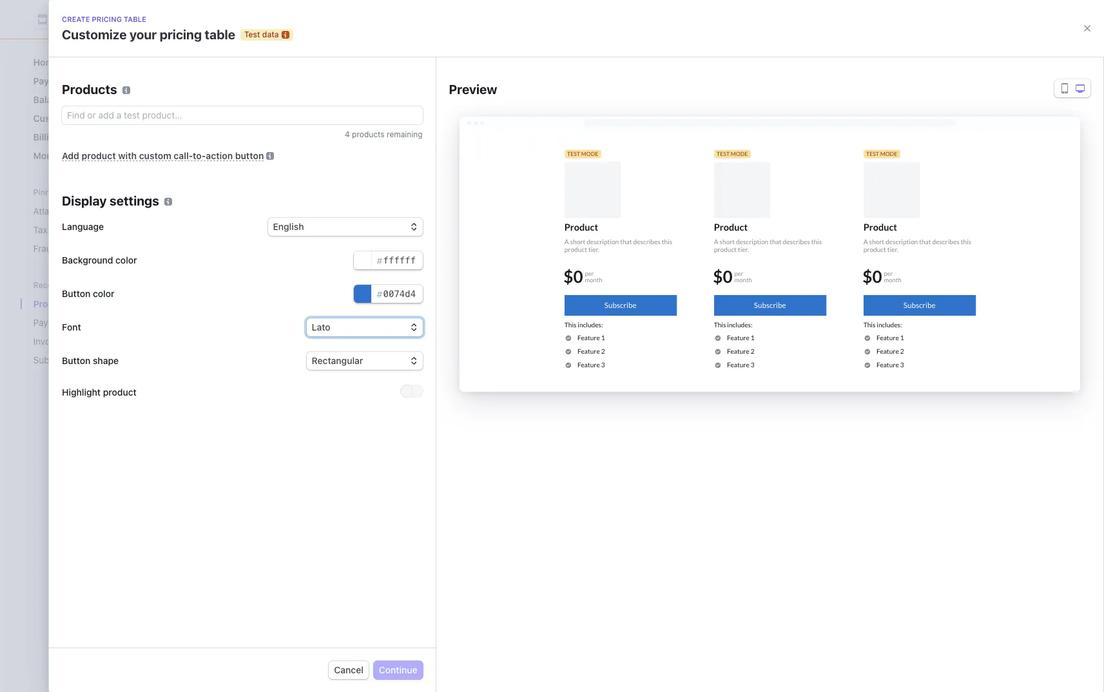 Task type: describe. For each thing, give the bounding box(es) containing it.
4
[[345, 130, 350, 139]]

payment links
[[33, 317, 91, 328]]

pricing
[[454, 88, 484, 99]]

color for button color
[[93, 288, 114, 299]]

atlas account
[[56, 14, 117, 24]]

payment links link
[[28, 312, 134, 333]]

branded,
[[519, 304, 556, 315]]

tax link
[[28, 219, 152, 240]]

links
[[72, 317, 91, 328]]

create inside create a branded, responsive pricing table to embed on your website.
[[481, 304, 509, 315]]

pricing tables link
[[448, 85, 518, 103]]

table left test
[[205, 27, 235, 42]]

continue
[[379, 665, 417, 676]]

continue button
[[374, 661, 423, 679]]

catalog
[[70, 298, 102, 309]]

to
[[660, 304, 669, 315]]

payments
[[33, 75, 76, 86]]

create a pricing table
[[481, 284, 611, 299]]

subscriptions link
[[28, 349, 134, 371]]

products
[[62, 82, 117, 97]]

product catalog
[[33, 298, 102, 309]]

fraud prevention link
[[28, 238, 152, 259]]

color for background color
[[115, 255, 137, 266]]

billing
[[33, 132, 60, 142]]

table up responsive
[[580, 284, 611, 299]]

product for highlight
[[103, 386, 137, 397]]

a for pricing
[[525, 284, 532, 299]]

on
[[702, 304, 713, 315]]

add
[[62, 150, 79, 161]]

product for add
[[82, 150, 116, 161]]

tax
[[33, 224, 47, 235]]

n
[[591, 348, 597, 358]]

atlas for atlas
[[33, 206, 54, 217]]

english
[[273, 221, 304, 232]]

action
[[206, 150, 233, 161]]

a for branded,
[[511, 304, 516, 315]]

atlas account button
[[33, 10, 130, 28]]

home link
[[28, 52, 152, 73]]

to-
[[193, 150, 206, 161]]

customers link
[[28, 108, 152, 129]]

atlas for atlas account
[[56, 14, 78, 24]]

english button
[[268, 218, 423, 236]]

website.
[[481, 317, 516, 328]]

Find or add a test product… text field
[[62, 106, 423, 124]]

language
[[62, 221, 104, 232]]

font
[[62, 322, 81, 333]]

cancel button
[[329, 661, 369, 679]]

cancel
[[334, 665, 363, 676]]

invoices link
[[28, 331, 134, 352]]

payments link
[[28, 70, 152, 92]]

view docs link
[[518, 316, 572, 329]]

settings
[[110, 193, 159, 208]]

payment
[[33, 317, 69, 328]]

product catalog link
[[28, 293, 134, 315]]

customize your pricing table
[[62, 27, 235, 42]]

background
[[62, 255, 113, 266]]

product
[[33, 298, 68, 309]]

remaining
[[387, 130, 423, 139]]

core navigation links element
[[28, 52, 152, 166]]

recent element
[[20, 293, 162, 371]]

atlas link
[[28, 200, 152, 222]]

table up customize your pricing table
[[124, 15, 146, 23]]

pricing tables
[[454, 88, 513, 99]]



Task type: locate. For each thing, give the bounding box(es) containing it.
table
[[124, 15, 146, 23], [205, 27, 235, 42], [580, 284, 611, 299], [637, 304, 658, 315], [562, 348, 583, 359]]

pinned element
[[28, 200, 152, 259]]

None text field
[[354, 251, 423, 269]]

1 vertical spatial product
[[103, 386, 137, 397]]

atlas up customize at the left
[[56, 14, 78, 24]]

1 horizontal spatial color
[[115, 255, 137, 266]]

subscriptions
[[33, 355, 90, 366]]

1 horizontal spatial atlas
[[56, 14, 78, 24]]

shape
[[93, 355, 119, 366]]

0 vertical spatial button
[[62, 288, 90, 299]]

4 products remaining
[[345, 130, 423, 139]]

0 vertical spatial atlas
[[56, 14, 78, 24]]

add product with custom call-to-action button
[[62, 150, 264, 161]]

1 vertical spatial your
[[715, 304, 733, 315]]

prevention
[[60, 243, 104, 254]]

1 vertical spatial a
[[511, 304, 516, 315]]

view docs
[[518, 317, 562, 328]]

button for button color
[[62, 288, 90, 299]]

pinned
[[33, 188, 59, 197]]

more
[[33, 150, 58, 161]]

create pricing table up customize at the left
[[62, 15, 146, 23]]

customize
[[62, 27, 127, 42]]

1 vertical spatial color
[[93, 288, 114, 299]]

view
[[518, 317, 539, 328]]

None text field
[[354, 285, 423, 303]]

product down billing link
[[82, 150, 116, 161]]

invoices
[[33, 336, 67, 347]]

pricing inside create a branded, responsive pricing table to embed on your website.
[[606, 304, 635, 315]]

create pricing table
[[62, 15, 146, 23], [499, 348, 583, 359]]

your
[[130, 27, 157, 42], [715, 304, 733, 315]]

0 vertical spatial product
[[82, 150, 116, 161]]

display settings
[[62, 193, 159, 208]]

pricing
[[92, 15, 122, 23], [160, 27, 202, 42], [535, 284, 577, 299], [606, 304, 635, 315], [530, 348, 560, 359]]

more button
[[28, 145, 152, 166]]

billing link
[[28, 126, 152, 148]]

atlas down the pinned
[[33, 206, 54, 217]]

your right on
[[715, 304, 733, 315]]

button
[[62, 288, 90, 299], [62, 355, 90, 366]]

product
[[82, 150, 116, 161], [103, 386, 137, 397]]

call-
[[174, 150, 193, 161]]

pinned navigation links element
[[28, 187, 152, 259]]

recent
[[33, 280, 60, 290]]

responsive
[[558, 304, 604, 315]]

your right customize at the left
[[130, 27, 157, 42]]

table left n
[[562, 348, 583, 359]]

0 horizontal spatial atlas
[[33, 206, 54, 217]]

atlas
[[56, 14, 78, 24], [33, 206, 54, 217]]

tables
[[486, 88, 513, 99]]

create
[[62, 15, 90, 23], [481, 284, 522, 299], [481, 304, 509, 315], [499, 348, 528, 359]]

1 horizontal spatial your
[[715, 304, 733, 315]]

test
[[244, 30, 260, 39]]

0 vertical spatial create pricing table
[[62, 15, 146, 23]]

1 vertical spatial button
[[62, 355, 90, 366]]

table left "to"
[[637, 304, 658, 315]]

button
[[235, 150, 264, 161]]

create pricing table down view docs link
[[499, 348, 583, 359]]

table inside create a branded, responsive pricing table to embed on your website.
[[637, 304, 658, 315]]

color
[[115, 255, 137, 266], [93, 288, 114, 299]]

recent navigation links element
[[20, 280, 162, 371]]

a
[[525, 284, 532, 299], [511, 304, 516, 315]]

atlas inside button
[[56, 14, 78, 24]]

color down 'background color'
[[93, 288, 114, 299]]

0 horizontal spatial create pricing table
[[62, 15, 146, 23]]

home
[[33, 57, 59, 68]]

a inside create a branded, responsive pricing table to embed on your website.
[[511, 304, 516, 315]]

products
[[352, 130, 385, 139]]

background color
[[62, 255, 137, 266]]

a up website.
[[511, 304, 516, 315]]

0 vertical spatial your
[[130, 27, 157, 42]]

0 vertical spatial color
[[115, 255, 137, 266]]

button color
[[62, 288, 114, 299]]

balances
[[33, 94, 73, 105]]

customers
[[33, 113, 81, 124]]

fraud prevention
[[33, 243, 104, 254]]

data
[[262, 30, 279, 39]]

1 vertical spatial atlas
[[33, 206, 54, 217]]

None search field
[[180, 7, 544, 31]]

custom
[[139, 150, 171, 161]]

your inside create a branded, responsive pricing table to embed on your website.
[[715, 304, 733, 315]]

0 horizontal spatial a
[[511, 304, 516, 315]]

0 horizontal spatial color
[[93, 288, 114, 299]]

create a branded, responsive pricing table to embed on your website.
[[481, 304, 733, 328]]

highlight
[[62, 386, 101, 397]]

account
[[81, 14, 117, 24]]

1 vertical spatial create pricing table
[[499, 348, 583, 359]]

preview
[[449, 82, 497, 97]]

product down 'shape'
[[103, 386, 137, 397]]

test data
[[244, 30, 279, 39]]

atlas inside pinned element
[[33, 206, 54, 217]]

0 horizontal spatial your
[[130, 27, 157, 42]]

highlight product
[[62, 386, 137, 397]]

0 vertical spatial a
[[525, 284, 532, 299]]

color right the background
[[115, 255, 137, 266]]

1 button from the top
[[62, 288, 90, 299]]

balances link
[[28, 89, 152, 110]]

1 horizontal spatial a
[[525, 284, 532, 299]]

a up branded,
[[525, 284, 532, 299]]

button for button shape
[[62, 355, 90, 366]]

with
[[118, 150, 137, 161]]

add product with custom call-to-action button button
[[62, 150, 264, 161]]

embed
[[671, 304, 700, 315]]

display
[[62, 193, 107, 208]]

2 button from the top
[[62, 355, 90, 366]]

1 horizontal spatial create pricing table
[[499, 348, 583, 359]]

fraud
[[33, 243, 57, 254]]

docs
[[541, 317, 562, 328]]

button shape
[[62, 355, 119, 366]]



Task type: vqa. For each thing, say whether or not it's contained in the screenshot.
THE NAME
no



